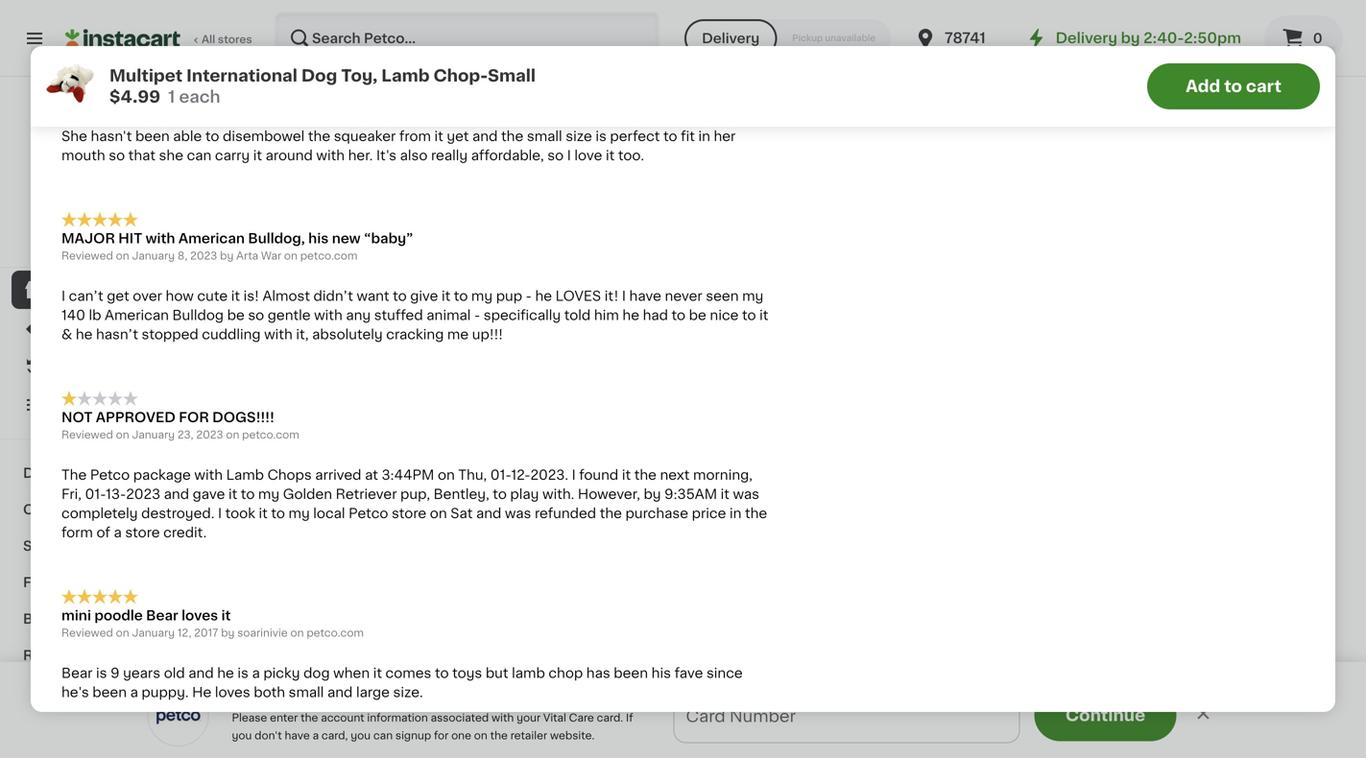 Task type: vqa. For each thing, say whether or not it's contained in the screenshot.
4 in the left of the page
yes



Task type: locate. For each thing, give the bounding box(es) containing it.
so phresh link
[[524, 555, 640, 689]]

2 99 from the left
[[491, 341, 506, 351]]

it inside bear is 9 years old and he is a picky dog when it comes to toys but lamb chop has been his fave since he's been a puppy. he loves both small and large size.
[[373, 667, 382, 680]]

dog
[[301, 68, 337, 84]]

petco down "retriever"
[[349, 507, 388, 520]]

4 reviewed from the top
[[61, 628, 113, 638]]

by inside major hit with american bulldog, his new "baby" reviewed on january 8, 2023 by arta war on petco.com
[[220, 251, 234, 261]]

99 inside $ 19 99
[[324, 341, 339, 351]]

the right enter
[[301, 713, 318, 724]]

bear up he's at the bottom left of page
[[61, 667, 93, 680]]

0 vertical spatial 01-
[[491, 469, 511, 482]]

0 vertical spatial his
[[308, 232, 329, 245]]

of inside the petco package with lamb chops arrived at 3:44pm on thu, 01-12-2023.  i found it the next morning, fri, 01-13-2023 and gave it to my golden retriever pup, bentley, to play with.  however, by 9:35am it was completely destroyed.  i took it to my local petco store on  sat and was refunded the purchase price in the form of a store credit.
[[96, 526, 110, 540]]

0 horizontal spatial delivery
[[702, 32, 760, 45]]

0 vertical spatial bear
[[146, 609, 178, 623]]

her down them.
[[714, 130, 736, 143]]

morning,
[[693, 469, 753, 482]]

2017 right "12,"
[[194, 628, 218, 638]]

your down blue
[[303, 692, 336, 705]]

1 horizontal spatial american
[[179, 232, 245, 245]]

shop up 140
[[54, 283, 90, 297]]

0 vertical spatial petco
[[90, 469, 130, 482]]

local
[[313, 507, 345, 520]]

add right • on the bottom right
[[813, 716, 846, 732]]

care down satisfaction
[[108, 240, 135, 250]]

he inside bear is 9 years old and he is a picky dog when it comes to toys but lamb chop has been his fave since he's been a puppy. he loves both small and large size.
[[217, 667, 234, 680]]

0 horizontal spatial been
[[92, 686, 127, 699]]

can't
[[69, 290, 103, 303]]

2 vertical spatial of
[[96, 526, 110, 540]]

1 vertical spatial was
[[505, 507, 531, 520]]

1 vertical spatial that
[[128, 149, 156, 162]]

reviewed inside mini poodle bear loves it reviewed on january 12, 2017 by soarinivie on petco.com
[[61, 628, 113, 638]]

delivery left 2:40-
[[1056, 31, 1118, 45]]

blue buffalo link
[[288, 555, 403, 689]]

shop
[[54, 283, 90, 297], [288, 502, 343, 523]]

12-
[[511, 469, 531, 482]]

my up disembowel
[[256, 111, 278, 124]]

small inside multipet international dog toy, lamb chop-small $4.99 1 each
[[488, 68, 536, 84]]

1 horizontal spatial lamb
[[382, 68, 430, 84]]

treatment tracker modal dialog
[[250, 690, 1367, 759]]

delivery inside button
[[702, 32, 760, 45]]

2 horizontal spatial care
[[569, 713, 594, 724]]

78741 button
[[914, 12, 1030, 65]]

1 january from the top
[[132, 251, 175, 261]]

1 horizontal spatial of
[[324, 440, 336, 451]]

small down 'cats'
[[23, 540, 61, 553]]

petco logo image
[[86, 100, 158, 172], [147, 686, 209, 747]]

mouth
[[61, 149, 105, 162]]

completely
[[61, 507, 138, 520]]

store down destroyed.
[[125, 526, 160, 540]]

with down didn't
[[314, 309, 343, 322]]

deals link
[[12, 309, 233, 348]]

can down 'information'
[[373, 731, 393, 741]]

petco.com inside major hit with american bulldog, his new "baby" reviewed on january 8, 2023 by arta war on petco.com
[[300, 251, 358, 261]]

on left the toy,
[[319, 72, 332, 82]]

next inside the petco package with lamb chops arrived at 3:44pm on thu, 01-12-2023.  i found it the next morning, fri, 01-13-2023 and gave it to my golden retriever pup, bentley, to play with.  however, by 9:35am it was completely destroyed.  i took it to my local petco store on  sat and was refunded the purchase price in the form of a store credit.
[[660, 469, 690, 482]]

that
[[549, 111, 576, 124], [128, 149, 156, 162]]

by up purchase
[[644, 488, 661, 501]]

that left she
[[128, 149, 156, 162]]

1 vertical spatial been
[[614, 667, 648, 680]]

prices
[[142, 201, 176, 212]]

0 horizontal spatial $
[[292, 341, 299, 351]]

i inside this little plush lambchop is my pug's absolute favorite toy, to the point that i've bought her two of them. she hasn't been able to disembowel the squeaker from it yet and the small size is perfect to fit in her mouth so that she can carry it around with her. it's also really affordable, so i love it too.
[[567, 149, 571, 162]]

of inside item carousel region
[[324, 440, 336, 451]]

birds link
[[12, 601, 233, 638]]

is up disembowel
[[242, 111, 253, 124]]

my down golden
[[289, 507, 310, 520]]

0 horizontal spatial american
[[105, 309, 169, 322]]

stores
[[218, 34, 252, 45]]

this
[[61, 111, 89, 124]]

0 vertical spatial &
[[61, 328, 72, 341]]

on right one
[[474, 731, 488, 741]]

2017 inside mini poodle bear loves it reviewed on january 12, 2017 by soarinivie on petco.com
[[194, 628, 218, 638]]

reviewed
[[61, 72, 113, 82], [61, 251, 113, 261], [61, 430, 113, 440], [61, 628, 113, 638]]

1 vertical spatial next
[[686, 716, 724, 732]]

hit
[[118, 232, 142, 245]]

1 horizontal spatial so
[[248, 309, 264, 322]]

1 horizontal spatial can
[[373, 731, 393, 741]]

Card Number text field
[[675, 690, 1019, 743]]

0 vertical spatial petco logo image
[[86, 100, 158, 172]]

2 vertical spatial care
[[569, 713, 594, 724]]

been down 9
[[92, 686, 127, 699]]

carry
[[215, 149, 250, 162]]

0 vertical spatial shop
[[54, 283, 90, 297]]

a inside save with your vital care card! please enter the account information associated with your vital care card. if you don't have a card, you can signup for one on the retailer website.
[[313, 731, 319, 741]]

favorite up from
[[383, 111, 435, 124]]

0 vertical spatial -
[[526, 290, 532, 303]]

1 vertical spatial store
[[392, 507, 427, 520]]

1 $ from the left
[[292, 341, 299, 351]]

you down account
[[351, 731, 371, 741]]

01- up completely
[[85, 488, 106, 501]]

1 vertical spatial loves
[[215, 686, 250, 699]]

1 horizontal spatial be
[[689, 309, 707, 322]]

0 horizontal spatial shop
[[54, 283, 90, 297]]

more down years
[[115, 686, 151, 699]]

loves up "12,"
[[182, 609, 218, 623]]

on down poodle
[[116, 628, 129, 638]]

the up purchase
[[635, 469, 657, 482]]

blue buffalo image
[[288, 555, 403, 670]]

0 horizontal spatial lamb
[[226, 469, 264, 482]]

and down when
[[327, 686, 353, 699]]

it,
[[296, 328, 309, 341]]

your up retailer
[[517, 713, 541, 724]]

had
[[643, 309, 668, 322]]

price
[[692, 507, 726, 520]]

save
[[232, 692, 266, 705]]

pets for small
[[65, 540, 96, 553]]

petco.com up the absolute
[[335, 72, 392, 82]]

$ down 'gentle'
[[292, 341, 299, 351]]

add down 100%
[[57, 240, 79, 250]]

0 horizontal spatial his
[[308, 232, 329, 245]]

2 horizontal spatial vital
[[543, 713, 566, 724]]

1 horizontal spatial &
[[101, 686, 112, 699]]

with.
[[543, 488, 575, 501]]

gentle
[[268, 309, 311, 322]]

on right "if" on the left of the page
[[660, 716, 682, 732]]

small up 'point'
[[488, 68, 536, 84]]

to left cart
[[1225, 78, 1243, 95]]

1 horizontal spatial favorite
[[383, 111, 435, 124]]

petco.com
[[335, 72, 392, 82], [300, 251, 358, 261], [242, 430, 300, 440], [307, 628, 364, 638]]

2 reviewed from the top
[[61, 251, 113, 261]]

0 vertical spatial that
[[549, 111, 576, 124]]

0 horizontal spatial that
[[128, 149, 156, 162]]

3 reviewed from the top
[[61, 430, 113, 440]]

1 vertical spatial shop
[[288, 502, 343, 523]]

to down golden
[[271, 507, 285, 520]]

main content
[[0, 77, 1367, 759]]

never
[[665, 290, 703, 303]]

1 horizontal spatial in
[[730, 507, 742, 520]]

soarinivie
[[237, 628, 288, 638]]

1 horizontal spatial 99
[[491, 341, 506, 351]]

-
[[526, 290, 532, 303], [474, 309, 480, 322]]

1 vertical spatial petco
[[349, 507, 388, 520]]

0 vertical spatial was
[[733, 488, 760, 501]]

$ inside $ 19 99
[[292, 341, 299, 351]]

$ 4 99
[[468, 340, 506, 360]]

add down 2:50pm
[[1186, 78, 1221, 95]]

99 inside $ 4 99
[[491, 341, 506, 351]]

01- right 'thu,'
[[491, 469, 511, 482]]

1 vertical spatial vital
[[339, 692, 371, 705]]

$ inside $ 4 99
[[468, 341, 475, 351]]

lamb inside multipet international dog toy, lamb chop-small $4.99 1 each
[[382, 68, 430, 84]]

1 vertical spatial american
[[105, 309, 169, 322]]

0 horizontal spatial 99
[[324, 341, 339, 351]]

2023 inside major hit with american bulldog, his new "baby" reviewed on january 8, 2023 by arta war on petco.com
[[190, 251, 217, 261]]

1 vertical spatial pets
[[67, 686, 98, 699]]

small pets
[[23, 540, 96, 553]]

in right fit in the top of the page
[[699, 130, 711, 143]]

cats link
[[12, 492, 233, 528]]

3 january from the top
[[132, 628, 175, 638]]

$ down animal
[[468, 341, 475, 351]]

1 you from the left
[[232, 731, 252, 741]]

have up had
[[630, 290, 662, 303]]

1 horizontal spatial more
[[1030, 719, 1059, 729]]

arrived
[[315, 469, 362, 482]]

associated
[[431, 713, 489, 724]]

0 horizontal spatial in
[[699, 130, 711, 143]]

i right '2023.' on the left bottom of page
[[572, 469, 576, 482]]

$ 19 99
[[292, 340, 339, 360]]

delivery by 2:40-2:50pm
[[1056, 31, 1242, 45]]

animal
[[427, 309, 471, 322]]

so down the hasn't
[[109, 149, 125, 162]]

by left soarinivie in the bottom left of the page
[[221, 628, 235, 638]]

the petco package with lamb chops arrived at 3:44pm on thu, 01-12-2023.  i found it the next morning, fri, 01-13-2023 and gave it to my golden retriever pup, bentley, to play with.  however, by 9:35am it was completely destroyed.  i took it to my local petco store on  sat and was refunded the purchase price in the form of a store credit.
[[61, 469, 768, 540]]

0 vertical spatial more
[[115, 686, 151, 699]]

for
[[179, 411, 209, 424]]

- right "pup"
[[526, 290, 532, 303]]

1 horizontal spatial delivery
[[1056, 31, 1118, 45]]

with down guarantee
[[146, 232, 175, 245]]

petco up 13-
[[90, 469, 130, 482]]

his inside major hit with american bulldog, his new "baby" reviewed on january 8, 2023 by arta war on petco.com
[[308, 232, 329, 245]]

by left arta
[[220, 251, 234, 261]]

1 vertical spatial -
[[474, 309, 480, 322]]

from
[[399, 130, 431, 143]]

1 horizontal spatial small
[[527, 130, 562, 143]]

care up 'information'
[[374, 692, 409, 705]]

and right sat
[[476, 507, 502, 520]]

1 reviewed from the top
[[61, 72, 113, 82]]

to left play at the left bottom
[[493, 488, 507, 501]]

3:44pm
[[382, 469, 434, 482]]

store up 100% satisfaction guarantee button at the left of page
[[111, 201, 139, 212]]

$ for 4
[[468, 341, 475, 351]]

both
[[254, 686, 285, 699]]

pets down form
[[65, 540, 96, 553]]

pets
[[65, 540, 96, 553], [67, 686, 98, 699]]

0 vertical spatial 2023
[[190, 251, 217, 261]]

2 january from the top
[[132, 430, 175, 440]]

small down dog
[[289, 686, 324, 699]]

was
[[733, 488, 760, 501], [505, 507, 531, 520]]

23,
[[178, 430, 194, 440]]

2 you from the left
[[351, 731, 371, 741]]

4
[[475, 340, 489, 360]]

i up 140
[[61, 290, 65, 303]]

toy
[[184, 53, 208, 66]]

1 horizontal spatial care
[[374, 692, 409, 705]]

sales link
[[12, 711, 233, 747]]

cuddling
[[202, 328, 261, 341]]

100,
[[338, 440, 361, 451]]

january down approved
[[132, 430, 175, 440]]

a up both
[[252, 667, 260, 680]]

1 vertical spatial &
[[101, 686, 112, 699]]

shop for shop brands
[[288, 502, 343, 523]]

with inside major hit with american bulldog, his new "baby" reviewed on january 8, 2023 by arta war on petco.com
[[146, 232, 175, 245]]

0 horizontal spatial add
[[57, 240, 79, 250]]

january inside mini poodle bear loves it reviewed on january 12, 2017 by soarinivie on petco.com
[[132, 628, 175, 638]]

almost
[[263, 290, 310, 303]]

stopped
[[142, 328, 199, 341]]

0 vertical spatial store
[[111, 201, 139, 212]]

it inside mini poodle bear loves it reviewed on january 12, 2017 by soarinivie on petco.com
[[221, 609, 231, 623]]

don't
[[255, 731, 282, 741]]

99 right the 19
[[324, 341, 339, 351]]

0 vertical spatial loves
[[182, 609, 218, 623]]

None search field
[[275, 12, 660, 65]]

0 vertical spatial have
[[630, 290, 662, 303]]

0 horizontal spatial you
[[232, 731, 252, 741]]

satisfaction
[[81, 220, 145, 231]]

&
[[61, 328, 72, 341], [101, 686, 112, 699]]

reviewed down not
[[61, 430, 113, 440]]

my dog's favorite toy reviewed on february 15, 2017 by pitbullandpug on petco.com
[[61, 53, 392, 82]]

on inside save with your vital care card! please enter the account information associated with your vital care card. if you don't have a card, you can signup for one on the retailer website.
[[474, 731, 488, 741]]

0 vertical spatial 2017
[[199, 72, 223, 82]]

0 vertical spatial vital
[[82, 240, 106, 250]]

0 horizontal spatial favorite
[[128, 53, 181, 66]]

2023.
[[531, 469, 569, 482]]

"baby"
[[364, 232, 414, 245]]

lamb for toy,
[[382, 68, 430, 84]]

0 horizontal spatial so
[[109, 149, 125, 162]]

continue button
[[1035, 690, 1177, 742]]

1 vertical spatial bear
[[61, 667, 93, 680]]

favorite inside this little plush lambchop is my pug's absolute favorite toy, to the point that i've bought her two of them. she hasn't been able to disembowel the squeaker from it yet and the small size is perfect to fit in her mouth so that she can carry it around with her. it's also really affordable, so i love it too.
[[383, 111, 435, 124]]

2 be from the left
[[689, 309, 707, 322]]

lamb inside the petco package with lamb chops arrived at 3:44pm on thu, 01-12-2023.  i found it the next morning, fri, 01-13-2023 and gave it to my golden retriever pup, bentley, to play with.  however, by 9:35am it was completely destroyed.  i took it to my local petco store on  sat and was refunded the purchase price in the form of a store credit.
[[226, 469, 264, 482]]

1 vertical spatial your
[[517, 713, 541, 724]]

his left fave
[[652, 667, 671, 680]]

by inside the petco package with lamb chops arrived at 3:44pm on thu, 01-12-2023.  i found it the next morning, fri, 01-13-2023 and gave it to my golden retriever pup, bentley, to play with.  however, by 9:35am it was completely destroyed.  i took it to my local petco store on  sat and was refunded the purchase price in the form of a store credit.
[[644, 488, 661, 501]]

can inside this little plush lambchop is my pug's absolute favorite toy, to the point that i've bought her two of them. she hasn't been able to disembowel the squeaker from it yet and the small size is perfect to fit in her mouth so that she can carry it around with her. it's also really affordable, so i love it too.
[[187, 149, 212, 162]]

has
[[587, 667, 611, 680]]

really
[[431, 149, 468, 162]]

with inside the petco package with lamb chops arrived at 3:44pm on thu, 01-12-2023.  i found it the next morning, fri, 01-13-2023 and gave it to my golden retriever pup, bentley, to play with.  however, by 9:35am it was completely destroyed.  i took it to my local petco store on  sat and was refunded the purchase price in the form of a store credit.
[[194, 469, 223, 482]]

2 vertical spatial add
[[813, 716, 846, 732]]

since
[[707, 667, 743, 680]]

january down save
[[132, 251, 175, 261]]

store inside everyday store prices 100% satisfaction guarantee
[[111, 201, 139, 212]]

petco.com down dogs!!!!
[[242, 430, 300, 440]]

reviewed down major on the left top of page
[[61, 251, 113, 261]]

2023 right 8, at top
[[190, 251, 217, 261]]

next inside treatment tracker modal dialog
[[686, 716, 724, 732]]

1 horizontal spatial shop
[[288, 502, 343, 523]]

with down 'gentle'
[[264, 328, 293, 341]]

my left "pup"
[[471, 290, 493, 303]]

absolute
[[321, 111, 380, 124]]

add inside add to cart button
[[1186, 78, 1221, 95]]

99 for 4
[[491, 341, 506, 351]]

reviewed down my
[[61, 72, 113, 82]]

0 horizontal spatial have
[[285, 731, 310, 741]]

card!
[[412, 692, 449, 705]]

of right two
[[713, 111, 726, 124]]

0 horizontal spatial can
[[187, 149, 212, 162]]

lamb up took
[[226, 469, 264, 482]]

have down enter
[[285, 731, 310, 741]]

specifically
[[484, 309, 561, 322]]

for
[[434, 731, 449, 741]]

1 vertical spatial her
[[714, 130, 736, 143]]

small inside bear is 9 years old and he is a picky dog when it comes to toys but lamb chop has been his fave since he's been a puppy. he loves both small and large size.
[[289, 686, 324, 699]]

1 horizontal spatial been
[[135, 130, 170, 143]]

petco.com inside not approved for dogs!!!! reviewed on january 23, 2023 on petco.com
[[242, 430, 300, 440]]

1 vertical spatial 01-
[[85, 488, 106, 501]]

i right it!
[[622, 290, 626, 303]]

0 vertical spatial her
[[658, 111, 680, 124]]

vital down buffalo
[[339, 692, 371, 705]]

1 vertical spatial favorite
[[383, 111, 435, 124]]

major
[[61, 232, 115, 245]]

★★★★★
[[61, 33, 138, 49], [61, 33, 138, 49], [61, 212, 138, 228], [61, 212, 138, 228], [61, 391, 138, 407], [288, 422, 355, 435], [288, 422, 355, 435], [61, 590, 138, 605], [61, 590, 138, 605]]

all
[[202, 34, 215, 45]]

but
[[486, 667, 509, 680]]

2 $ from the left
[[468, 341, 475, 351]]

so down is!
[[248, 309, 264, 322]]

give
[[410, 290, 438, 303]]

add for add to cart
[[1186, 78, 1221, 95]]

instacart logo image
[[65, 27, 181, 50]]

2 vertical spatial january
[[132, 628, 175, 638]]

loves up please
[[215, 686, 250, 699]]

0 horizontal spatial of
[[96, 526, 110, 540]]

one
[[451, 731, 472, 741]]

she
[[61, 130, 87, 143]]

0 vertical spatial lamb
[[382, 68, 430, 84]]

american down "over"
[[105, 309, 169, 322]]

them.
[[730, 111, 769, 124]]

cats
[[23, 503, 56, 517]]

in inside this little plush lambchop is my pug's absolute favorite toy, to the point that i've bought her two of them. she hasn't been able to disembowel the squeaker from it yet and the small size is perfect to fit in her mouth so that she can carry it around with her. it's also really affordable, so i love it too.
[[699, 130, 711, 143]]

2 vertical spatial vital
[[543, 713, 566, 724]]

pitbullandpug
[[242, 72, 316, 82]]

her left two
[[658, 111, 680, 124]]

0 horizontal spatial small
[[289, 686, 324, 699]]

favorite up february at the left of the page
[[128, 53, 181, 66]]

his
[[308, 232, 329, 245], [652, 667, 671, 680]]

bear inside mini poodle bear loves it reviewed on january 12, 2017 by soarinivie on petco.com
[[146, 609, 178, 623]]

lists link
[[12, 386, 233, 424]]

1 99 from the left
[[324, 341, 339, 351]]

card,
[[322, 731, 348, 741]]

his left new
[[308, 232, 329, 245]]

1 horizontal spatial small
[[488, 68, 536, 84]]

by inside mini poodle bear loves it reviewed on january 12, 2017 by soarinivie on petco.com
[[221, 628, 235, 638]]

hill's science diet
[[427, 676, 500, 702]]

told
[[564, 309, 591, 322]]

that up size
[[549, 111, 576, 124]]

2 horizontal spatial been
[[614, 667, 648, 680]]

0 horizontal spatial bear
[[61, 667, 93, 680]]

with up enter
[[270, 692, 300, 705]]

0 vertical spatial your
[[303, 692, 336, 705]]

hasn't
[[96, 328, 138, 341]]

his inside bear is 9 years old and he is a picky dog when it comes to toys but lamb chop has been his fave since he's been a puppy. he loves both small and large size.
[[652, 667, 671, 680]]

american up 8, at top
[[179, 232, 245, 245]]

99 right the 4
[[491, 341, 506, 351]]

is up save
[[238, 667, 249, 680]]

gave
[[193, 488, 225, 501]]

information
[[367, 713, 428, 724]]

1 vertical spatial care
[[374, 692, 409, 705]]

if
[[626, 713, 633, 724]]

add inside add vital care to save link
[[57, 240, 79, 250]]

0 horizontal spatial be
[[227, 309, 245, 322]]

main content containing best sellers
[[0, 77, 1367, 759]]

0 vertical spatial january
[[132, 251, 175, 261]]

be down never
[[689, 309, 707, 322]]

1 vertical spatial lamb
[[226, 469, 264, 482]]

pug's
[[281, 111, 318, 124]]

save with your vital care card! please enter the account information associated with your vital care card. if you don't have a card, you can signup for one on the retailer website.
[[232, 692, 633, 741]]



Task type: describe. For each thing, give the bounding box(es) containing it.
petco.com inside mini poodle bear loves it reviewed on january 12, 2017 by soarinivie on petco.com
[[307, 628, 364, 638]]

0 horizontal spatial your
[[303, 692, 336, 705]]

shop for shop
[[54, 283, 90, 297]]

2023 inside not approved for dogs!!!! reviewed on january 23, 2023 on petco.com
[[196, 430, 223, 440]]

$19.99 original price: $29.99 element
[[288, 337, 449, 362]]

to down lambchop
[[205, 130, 219, 143]]

continue
[[1066, 708, 1146, 724]]

on inside treatment tracker modal dialog
[[660, 716, 682, 732]]

on up bentley,
[[438, 469, 455, 482]]

reviewed inside not approved for dogs!!!! reviewed on january 23, 2023 on petco.com
[[61, 430, 113, 440]]

fish link
[[12, 565, 233, 601]]

signup
[[396, 731, 431, 741]]

it!
[[605, 290, 619, 303]]

to inside treatment tracker modal dialog
[[910, 716, 927, 732]]

my right seen
[[742, 290, 764, 303]]

me
[[447, 328, 469, 341]]

enter
[[270, 713, 298, 724]]

other pets & more link
[[12, 674, 233, 711]]

on right war
[[284, 251, 298, 261]]

love
[[575, 149, 603, 162]]

2023 inside the petco package with lamb chops arrived at 3:44pm on thu, 01-12-2023.  i found it the next morning, fri, 01-13-2023 and gave it to my golden retriever pup, bentley, to play with.  however, by 9:35am it was completely destroyed.  i took it to my local petco store on  sat and was refunded the purchase price in the form of a store credit.
[[126, 488, 160, 501]]

on right soarinivie in the bottom left of the page
[[291, 628, 304, 638]]

1 horizontal spatial that
[[549, 111, 576, 124]]

1 horizontal spatial petco
[[349, 507, 388, 520]]

1 horizontal spatial her
[[714, 130, 736, 143]]

1 horizontal spatial your
[[517, 713, 541, 724]]

reviewed inside my dog's favorite toy reviewed on february 15, 2017 by pitbullandpug on petco.com
[[61, 72, 113, 82]]

mini
[[61, 609, 91, 623]]

retriever
[[336, 488, 397, 501]]

around
[[266, 149, 313, 162]]

this little plush lambchop is my pug's absolute favorite toy, to the point that i've bought her two of them. she hasn't been able to disembowel the squeaker from it yet and the small size is perfect to fit in her mouth so that she can carry it around with her. it's also really affordable, so i love it too.
[[61, 111, 769, 162]]

•
[[803, 716, 809, 732]]

2:40-
[[1144, 31, 1184, 45]]

$ for 19
[[292, 341, 299, 351]]

to right toy,
[[467, 111, 481, 124]]

february
[[132, 72, 180, 82]]

the down best
[[308, 130, 330, 143]]

service type group
[[685, 19, 891, 58]]

all stores
[[202, 34, 252, 45]]

2 horizontal spatial so
[[548, 149, 564, 162]]

to inside button
[[1225, 78, 1243, 95]]

delivery for delivery by 2:40-2:50pm
[[1056, 31, 1118, 45]]

and up destroyed.
[[164, 488, 189, 501]]

on down the add vital care to save on the top left
[[116, 251, 129, 261]]

when
[[333, 667, 370, 680]]

more inside button
[[1030, 719, 1059, 729]]

delivery
[[586, 716, 656, 732]]

at
[[365, 469, 378, 482]]

my
[[61, 53, 83, 66]]

with up retailer
[[492, 713, 514, 724]]

international
[[186, 68, 298, 84]]

pets for other
[[67, 686, 98, 699]]

0 horizontal spatial petco
[[90, 469, 130, 482]]

my inside this little plush lambchop is my pug's absolute favorite toy, to the point that i've bought her two of them. she hasn't been able to disembowel the squeaker from it yet and the small size is perfect to fit in her mouth so that she can carry it around with her. it's also really affordable, so i love it too.
[[256, 111, 278, 124]]

the left 'point'
[[485, 111, 507, 124]]

buffalo
[[339, 676, 379, 687]]

canin
[[701, 676, 733, 687]]

not approved for dogs!!!! reviewed on january 23, 2023 on petco.com
[[61, 411, 300, 440]]

on up $4.99
[[116, 72, 129, 82]]

to up stuffed
[[393, 290, 407, 303]]

hill's
[[427, 676, 454, 687]]

large
[[356, 686, 390, 699]]

science
[[456, 676, 500, 687]]

didn't
[[314, 290, 353, 303]]

13-
[[106, 488, 126, 501]]

to up took
[[241, 488, 255, 501]]

small inside this little plush lambchop is my pug's absolute favorite toy, to the point that i've bought her two of them. she hasn't been able to disembowel the squeaker from it yet and the small size is perfect to fit in her mouth so that she can carry it around with her. it's also really affordable, so i love it too.
[[527, 130, 562, 143]]

item carousel region
[[288, 100, 1328, 478]]

8,
[[178, 251, 188, 261]]

yet
[[447, 130, 469, 143]]

12,
[[178, 628, 191, 638]]

small inside small pets link
[[23, 540, 61, 553]]

1 horizontal spatial was
[[733, 488, 760, 501]]

petco.com inside my dog's favorite toy reviewed on february 15, 2017 by pitbullandpug on petco.com
[[335, 72, 392, 82]]

1 be from the left
[[227, 309, 245, 322]]

is left 9
[[96, 667, 107, 680]]

add inside treatment tracker modal dialog
[[813, 716, 846, 732]]

purchase
[[626, 507, 689, 520]]

on down dogs!!!!
[[226, 430, 239, 440]]

& inside i can't get over how cute it is! almost didn't want to give it to my pup - he loves it! i have never seen my 140 lb american bulldog be so gentle with any stuffed animal - specifically told him he had to be nice to it & he hasn't stopped cuddling with it, absolutely cracking me up!!!
[[61, 328, 72, 341]]

major hit with american bulldog, his new "baby" reviewed on january 8, 2023 by arta war on petco.com
[[61, 232, 414, 261]]

poodle
[[94, 609, 143, 623]]

i left took
[[218, 507, 222, 520]]

american inside i can't get over how cute it is! almost didn't want to give it to my pup - he loves it! i have never seen my 140 lb american bulldog be so gentle with any stuffed animal - specifically told him he had to be nice to it & he hasn't stopped cuddling with it, absolutely cracking me up!!!
[[105, 309, 169, 322]]

freshpet image
[[1233, 555, 1348, 670]]

to left fit in the top of the page
[[664, 130, 678, 143]]

perfect
[[610, 130, 660, 143]]

so phresh image
[[524, 555, 640, 670]]

golden
[[283, 488, 332, 501]]

add for add vital care to save
[[57, 240, 79, 250]]

sellers
[[342, 109, 415, 129]]

on down approved
[[116, 430, 129, 440]]

2 vertical spatial been
[[92, 686, 127, 699]]

now
[[388, 737, 436, 757]]

pup
[[496, 290, 523, 303]]

reptiles
[[23, 649, 80, 663]]

of inside this little plush lambchop is my pug's absolute favorite toy, to the point that i've bought her two of them. she hasn't been able to disembowel the squeaker from it yet and the small size is perfect to fit in her mouth so that she can carry it around with her. it's also really affordable, so i love it too.
[[713, 111, 726, 124]]

loves inside bear is 9 years old and he is a picky dog when it comes to toys but lamb chop has been his fave since he's been a puppy. he loves both small and large size.
[[215, 686, 250, 699]]

1 horizontal spatial -
[[526, 290, 532, 303]]

2017 inside my dog's favorite toy reviewed on february 15, 2017 by pitbullandpug on petco.com
[[199, 72, 223, 82]]

sat
[[451, 507, 473, 520]]

i can't get over how cute it is! almost didn't want to give it to my pup - he loves it! i have never seen my 140 lb american bulldog be so gentle with any stuffed animal - specifically told him he had to be nice to it & he hasn't stopped cuddling with it, absolutely cracking me up!!!
[[61, 290, 769, 341]]

is down i've at the top left of page
[[596, 130, 607, 143]]

delivery for delivery
[[702, 32, 760, 45]]

can inside save with your vital care card! please enter the account information associated with your vital care card. if you don't have a card, you can signup for one on the retailer website.
[[373, 731, 393, 741]]

january inside major hit with american bulldog, his new "baby" reviewed on january 8, 2023 by arta war on petco.com
[[132, 251, 175, 261]]

and inside this little plush lambchop is my pug's absolute favorite toy, to the point that i've bought her two of them. she hasn't been able to disembowel the squeaker from it yet and the small size is perfect to fit in her mouth so that she can carry it around with her. it's also really affordable, so i love it too.
[[473, 130, 498, 143]]

reviewed inside major hit with american bulldog, his new "baby" reviewed on january 8, 2023 by arta war on petco.com
[[61, 251, 113, 261]]

dogs!!!!
[[212, 411, 275, 424]]

0 horizontal spatial -
[[474, 309, 480, 322]]

brands
[[348, 502, 423, 523]]

him
[[594, 309, 619, 322]]

to down never
[[672, 309, 686, 322]]

and up 'he'
[[189, 667, 214, 680]]

1 vertical spatial petco logo image
[[147, 686, 209, 747]]

by left 2:40-
[[1121, 31, 1140, 45]]

cart
[[1246, 78, 1282, 95]]

a down years
[[130, 686, 138, 699]]

close image
[[1194, 704, 1213, 724]]

a inside the petco package with lamb chops arrived at 3:44pm on thu, 01-12-2023.  i found it the next morning, fri, 01-13-2023 and gave it to my golden retriever pup, bentley, to play with.  however, by 9:35am it was completely destroyed.  i took it to my local petco store on  sat and was refunded the purchase price in the form of a store credit.
[[114, 526, 122, 540]]

everyday
[[57, 201, 109, 212]]

my down chops
[[258, 488, 280, 501]]

birds
[[23, 613, 59, 626]]

free
[[547, 716, 583, 732]]

99 for 19
[[324, 341, 339, 351]]

0 horizontal spatial her
[[658, 111, 680, 124]]

he right him at left
[[623, 309, 640, 322]]

to left save
[[137, 240, 148, 250]]

to up animal
[[454, 290, 468, 303]]

however,
[[578, 488, 640, 501]]

cracking
[[386, 328, 444, 341]]

lamb
[[512, 667, 545, 680]]

toy,
[[341, 68, 378, 84]]

favorite inside my dog's favorite toy reviewed on february 15, 2017 by pitbullandpug on petco.com
[[128, 53, 181, 66]]

bear inside bear is 9 years old and he is a picky dog when it comes to toys but lamb chop has been his fave since he's been a puppy. he loves both small and large size.
[[61, 667, 93, 680]]

royal canin image
[[642, 555, 758, 670]]

hill's science diet image
[[406, 555, 521, 670]]

the right price
[[745, 507, 768, 520]]

size.
[[393, 686, 423, 699]]

january inside not approved for dogs!!!! reviewed on january 23, 2023 on petco.com
[[132, 430, 175, 440]]

lambchop
[[166, 111, 239, 124]]

is!
[[244, 290, 259, 303]]

fish
[[23, 576, 52, 590]]

0 horizontal spatial 01-
[[85, 488, 106, 501]]

toys
[[452, 667, 482, 680]]

other pets & more
[[23, 686, 151, 699]]

approved
[[96, 411, 176, 424]]

shop brands
[[288, 502, 423, 523]]

in inside the petco package with lamb chops arrived at 3:44pm on thu, 01-12-2023.  i found it the next morning, fri, 01-13-2023 and gave it to my golden retriever pup, bentley, to play with.  however, by 9:35am it was completely destroyed.  i took it to my local petco store on  sat and was refunded the purchase price in the form of a store credit.
[[730, 507, 742, 520]]

so inside i can't get over how cute it is! almost didn't want to give it to my pup - he loves it! i have never seen my 140 lb american bulldog be so gentle with any stuffed animal - specifically told him he had to be nice to it & he hasn't stopped cuddling with it, absolutely cracking me up!!!
[[248, 309, 264, 322]]

to inside bear is 9 years old and he is a picky dog when it comes to toys but lamb chop has been his fave since he's been a puppy. he loves both small and large size.
[[435, 667, 449, 680]]

1 horizontal spatial 01-
[[491, 469, 511, 482]]

0 horizontal spatial more
[[115, 686, 151, 699]]

with inside this little plush lambchop is my pug's absolute favorite toy, to the point that i've bought her two of them. she hasn't been able to disembowel the squeaker from it yet and the small size is perfect to fit in her mouth so that she can carry it around with her. it's also really affordable, so i love it too.
[[316, 149, 345, 162]]

1 horizontal spatial vital
[[339, 692, 371, 705]]

19
[[299, 340, 322, 360]]

she
[[159, 149, 183, 162]]

the up affordable,
[[501, 130, 524, 143]]

over
[[133, 290, 162, 303]]

on left sat
[[430, 507, 447, 520]]

american inside major hit with american bulldog, his new "baby" reviewed on january 8, 2023 by arta war on petco.com
[[179, 232, 245, 245]]

by inside my dog's favorite toy reviewed on february 15, 2017 by pitbullandpug on petco.com
[[226, 72, 240, 82]]

bulldog
[[172, 309, 224, 322]]

everyday store prices 100% satisfaction guarantee
[[49, 201, 203, 231]]

he down 140
[[76, 328, 93, 341]]

royal canin
[[667, 676, 733, 687]]

to right nice
[[742, 309, 756, 322]]

retailer
[[511, 731, 548, 741]]

lamb for with
[[226, 469, 264, 482]]

been inside this little plush lambchop is my pug's absolute favorite toy, to the point that i've bought her two of them. she hasn't been able to disembowel the squeaker from it yet and the small size is perfect to fit in her mouth so that she can carry it around with her. it's also really affordable, so i love it too.
[[135, 130, 170, 143]]

he up 'specifically'
[[535, 290, 552, 303]]

9:35am
[[665, 488, 717, 501]]

add vital care to save
[[57, 240, 176, 250]]

$4.99
[[109, 89, 160, 105]]

play
[[510, 488, 539, 501]]

0 vertical spatial care
[[108, 240, 135, 250]]

size
[[566, 130, 592, 143]]

the down the "however,"
[[600, 507, 622, 520]]

have inside i can't get over how cute it is! almost didn't want to give it to my pup - he loves it! i have never seen my 140 lb american bulldog be so gentle with any stuffed animal - specifically told him he had to be nice to it & he hasn't stopped cuddling with it, absolutely cracking me up!!!
[[630, 290, 662, 303]]

2 vertical spatial store
[[125, 526, 160, 540]]

the left retailer
[[490, 731, 508, 741]]

loves inside mini poodle bear loves it reviewed on january 12, 2017 by soarinivie on petco.com
[[182, 609, 218, 623]]

chop
[[549, 667, 583, 680]]

absolutely
[[312, 328, 383, 341]]

phresh
[[571, 676, 609, 687]]

have inside save with your vital care card! please enter the account information associated with your vital care card. if you don't have a card, you can signup for one on the retailer website.
[[285, 731, 310, 741]]

0 horizontal spatial was
[[505, 507, 531, 520]]

count of 100, 2 total options
[[288, 440, 441, 451]]

fit
[[681, 130, 695, 143]]

best
[[288, 109, 337, 129]]



